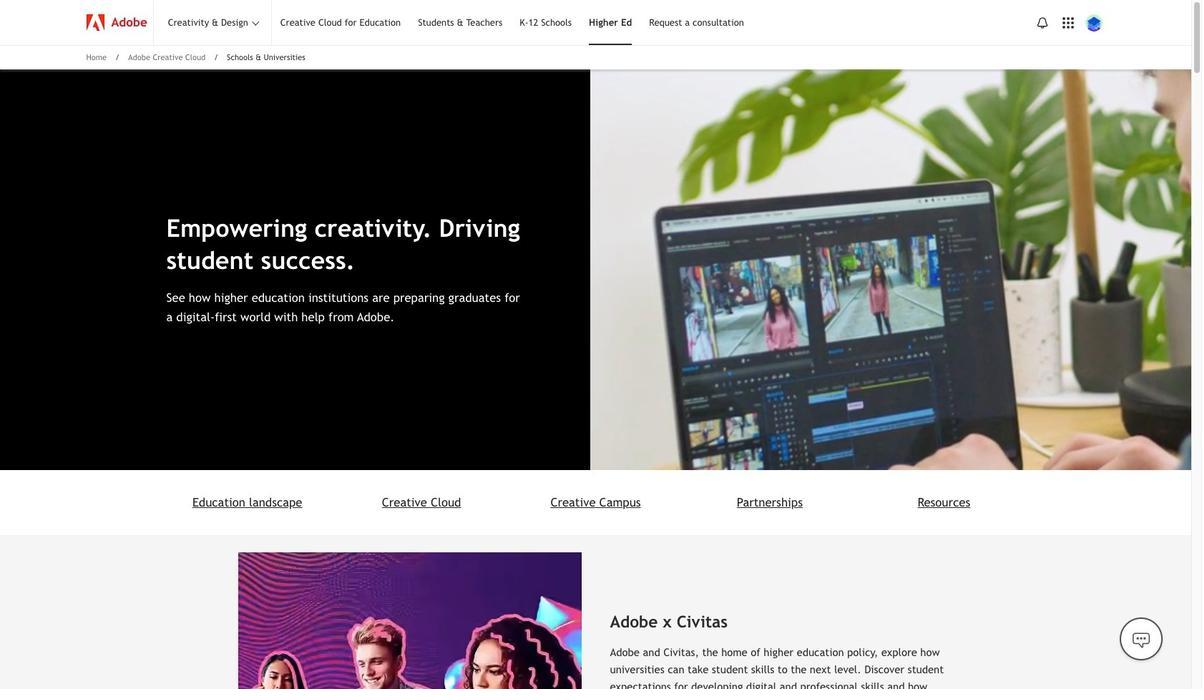 Task type: locate. For each thing, give the bounding box(es) containing it.
adobe, inc. image
[[86, 15, 104, 30]]

adobe x civitas image
[[238, 553, 582, 689]]

main element
[[81, 0, 1111, 45]]



Task type: vqa. For each thing, say whether or not it's contained in the screenshot.
adobe, inc. 'IMAGE'
yes



Task type: describe. For each thing, give the bounding box(es) containing it.
app switcher image
[[1061, 15, 1075, 30]]



